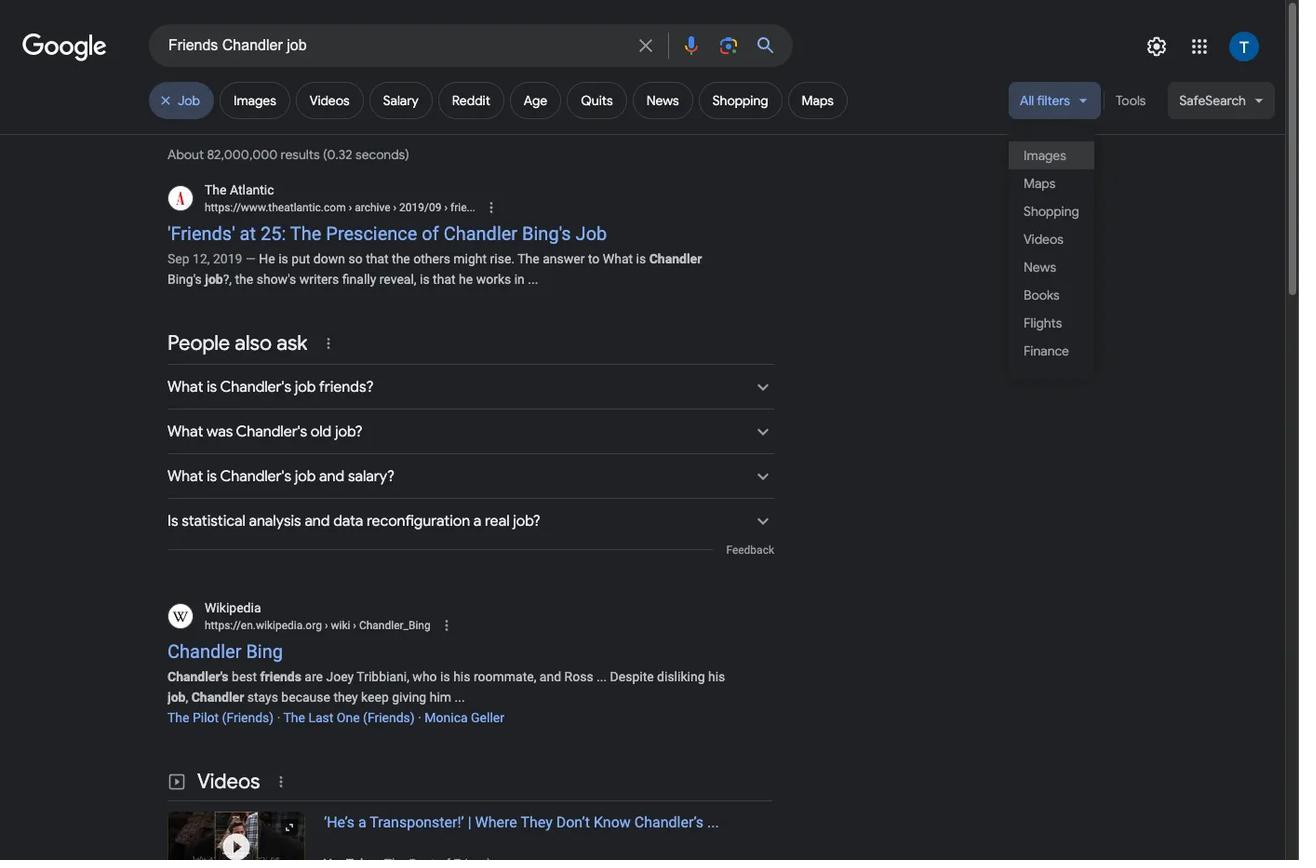 Task type: vqa. For each thing, say whether or not it's contained in the screenshot.
2nd 'kg' from the bottom
no



Task type: describe. For each thing, give the bounding box(es) containing it.
none text field › archive › 2019/09 › frie...
[[205, 199, 476, 216]]

chandler bing
[[168, 640, 283, 662]]

age
[[524, 92, 548, 109]]

'friends'
[[168, 222, 235, 244]]

a
[[358, 813, 366, 831]]

who
[[413, 669, 437, 684]]

shopping inside 'menu'
[[1024, 202, 1080, 219]]

› archive › 2019/09 › frie... text field
[[346, 201, 476, 214]]

about
[[168, 146, 204, 163]]

|
[[468, 813, 472, 831]]

job inside chandler's best friends are joey tribbiani, who is his roommate, and ross ... despite disliking his job , chandler stays because they keep giving him ... the pilot (friends) · ‎ the last one (friends) · ‎ monica geller
[[168, 689, 186, 704]]

1 horizontal spatial that
[[433, 271, 456, 286]]

frie...
[[451, 201, 476, 214]]

others
[[414, 251, 450, 266]]

prescience
[[326, 222, 417, 244]]

1 horizontal spatial images link
[[1009, 142, 1095, 169]]

0 horizontal spatial shopping
[[713, 92, 769, 109]]

0 vertical spatial images link
[[220, 82, 290, 119]]

the last one (friends) link
[[283, 710, 415, 725]]

tools button
[[1108, 82, 1155, 119]]

ask
[[277, 330, 308, 355]]

chandler inside sep 12, 2019 — he is put down so that the others might rise. the answer to what is chandler bing's job ?, the show's writers finally reveal, is that he works in ...
[[649, 251, 702, 266]]

safesearch
[[1180, 92, 1247, 109]]

2 vertical spatial videos
[[197, 769, 260, 794]]

giving
[[392, 689, 427, 704]]

?,
[[223, 271, 232, 286]]

chandler up chandler's
[[168, 640, 242, 662]]

(0.32
[[323, 146, 353, 163]]

chandler_bing
[[359, 619, 431, 632]]

all filters button
[[1009, 82, 1101, 127]]

geller
[[471, 710, 505, 725]]

about 82,000,000 results (0.32 seconds)
[[168, 146, 412, 163]]

flights link
[[1009, 309, 1095, 337]]

bing's inside sep 12, 2019 — he is put down so that the others might rise. the answer to what is chandler bing's job ?, the show's writers finally reveal, is that he works in ...
[[168, 271, 202, 286]]

add salary element
[[383, 92, 419, 109]]

'he's a transponster!' | where they don't know chandler's ... link
[[305, 811, 775, 860]]

wikipedia https://en.wikipedia.org › wiki › chandler_bing
[[205, 600, 431, 632]]

25:
[[261, 222, 286, 244]]

1 vertical spatial news link
[[1009, 253, 1095, 281]]

age link
[[510, 82, 562, 119]]

the inside sep 12, 2019 — he is put down so that the others might rise. the answer to what is chandler bing's job ?, the show's writers finally reveal, is that he works in ...
[[518, 251, 540, 266]]

the pilot (friends) link
[[168, 710, 274, 725]]

12,
[[193, 251, 210, 266]]

is down others
[[420, 271, 430, 286]]

last
[[309, 710, 334, 725]]

0 horizontal spatial videos link
[[296, 82, 364, 119]]

where
[[475, 813, 517, 831]]

1 ‎ from the left
[[283, 710, 283, 725]]

finally
[[342, 271, 376, 286]]

maps inside 'menu'
[[1024, 175, 1056, 191]]

put
[[292, 251, 310, 266]]

results
[[281, 146, 320, 163]]

0 horizontal spatial news link
[[633, 82, 693, 119]]

is inside chandler's best friends are joey tribbiani, who is his roommate, and ross ... despite disliking his job , chandler stays because they keep giving him ... the pilot (friends) · ‎ the last one (friends) · ‎ monica geller
[[440, 669, 450, 684]]

joey
[[326, 669, 354, 684]]

'he's a transponster!' | where they don't know chandler's ... heading
[[305, 811, 775, 860]]

might
[[454, 251, 487, 266]]

wikipedia
[[205, 600, 261, 615]]

› right archive on the left top
[[393, 201, 397, 214]]

show's
[[257, 271, 296, 286]]

'he's
[[324, 813, 355, 831]]

reddit link
[[438, 82, 504, 119]]

2019
[[213, 251, 242, 266]]

disliking
[[657, 669, 705, 684]]

to
[[588, 251, 600, 266]]

people also ask
[[168, 330, 308, 355]]

2 ‎ from the left
[[425, 710, 425, 725]]

don't
[[556, 813, 590, 831]]

google image
[[22, 34, 108, 61]]

news for leftmost news link
[[647, 92, 679, 109]]

› right wiki
[[353, 619, 356, 632]]

safesearch button
[[1169, 82, 1275, 127]]

works
[[476, 271, 511, 286]]

... inside chandler's best friends are joey tribbiani, who is his roommate, and ross ... despite disliking his job , chandler stays because they keep giving him ... the pilot (friends) · ‎ the last one (friends) · ‎ monica geller
[[597, 669, 607, 684]]

feedback button
[[726, 542, 775, 557]]

bing
[[246, 640, 283, 662]]

2019/09
[[399, 201, 442, 214]]

answer
[[543, 251, 585, 266]]

wiki
[[331, 619, 350, 632]]

one
[[337, 710, 360, 725]]

0 horizontal spatial the
[[235, 271, 253, 286]]

salary link
[[369, 82, 433, 119]]

news for the bottom news link
[[1024, 258, 1057, 275]]

0 horizontal spatial that
[[366, 251, 389, 266]]

know
[[594, 813, 631, 831]]

archive
[[355, 201, 391, 214]]

friends
[[260, 669, 302, 684]]

Search search field
[[168, 35, 624, 59]]

stays
[[247, 689, 278, 704]]

remove job element
[[178, 92, 200, 109]]

they
[[521, 813, 553, 831]]

keep
[[361, 689, 389, 704]]

at
[[240, 222, 256, 244]]

all
[[1020, 92, 1035, 109]]

and
[[540, 669, 561, 684]]

2 his from the left
[[708, 669, 725, 684]]

search by image image
[[718, 34, 740, 57]]

job inside sep 12, 2019 — he is put down so that the others might rise. the answer to what is chandler bing's job ?, the show's writers finally reveal, is that he works in ...
[[205, 271, 223, 286]]

of
[[422, 222, 439, 244]]

writers
[[299, 271, 339, 286]]

'he's a transponster!' | where they don't know chandler's ...
[[324, 813, 719, 831]]

also
[[235, 330, 272, 355]]

job link
[[149, 82, 214, 119]]



Task type: locate. For each thing, give the bounding box(es) containing it.
best
[[232, 669, 257, 684]]

1 horizontal spatial shopping link
[[1009, 197, 1095, 225]]

0 horizontal spatial (friends)
[[222, 710, 274, 725]]

1 horizontal spatial news link
[[1009, 253, 1095, 281]]

quits
[[581, 92, 613, 109]]

0 vertical spatial none text field
[[205, 199, 476, 216]]

1 vertical spatial none text field
[[205, 617, 431, 634]]

are
[[305, 669, 323, 684]]

None search field
[[0, 23, 793, 67]]

0 vertical spatial videos
[[310, 92, 350, 109]]

flights
[[1024, 314, 1062, 331]]

›
[[349, 201, 352, 214], [393, 201, 397, 214], [444, 201, 448, 214], [325, 619, 328, 632], [353, 619, 356, 632]]

news link down search by voice image
[[633, 82, 693, 119]]

his
[[453, 669, 471, 684], [708, 669, 725, 684]]

sep 12, 2019 — he is put down so that the others might rise. the answer to what is chandler bing's job ?, the show's writers finally reveal, is that he works in ...
[[168, 251, 702, 286]]

he
[[459, 271, 473, 286]]

0 vertical spatial ...
[[597, 669, 607, 684]]

job up 'about'
[[178, 92, 200, 109]]

news right quits
[[647, 92, 679, 109]]

0 horizontal spatial ...
[[597, 669, 607, 684]]

shopping link down search by image
[[699, 82, 782, 119]]

pilot
[[193, 710, 219, 725]]

1 vertical spatial the
[[235, 271, 253, 286]]

add age element
[[524, 92, 548, 109]]

that left he on the top
[[433, 271, 456, 286]]

chandler up the pilot (friends) link
[[191, 689, 244, 704]]

0 horizontal spatial shopping link
[[699, 82, 782, 119]]

0 vertical spatial images
[[234, 92, 276, 109]]

1 (friends) from the left
[[222, 710, 274, 725]]

1 vertical spatial maps link
[[1009, 169, 1095, 197]]

maps
[[802, 92, 834, 109], [1024, 175, 1056, 191]]

1 horizontal spatial ·
[[418, 710, 422, 725]]

1 vertical spatial ...
[[707, 813, 719, 831]]

all filters
[[1020, 92, 1070, 109]]

his up him ...
[[453, 669, 471, 684]]

add reddit element
[[452, 92, 490, 109]]

0 vertical spatial bing's
[[522, 222, 571, 244]]

0 vertical spatial videos link
[[296, 82, 364, 119]]

1 horizontal spatial ‎
[[425, 710, 425, 725]]

1 horizontal spatial videos link
[[1009, 225, 1095, 253]]

the atlantic https://www.theatlantic.com › archive › 2019/09 › frie...
[[205, 182, 476, 214]]

0 vertical spatial job
[[178, 92, 200, 109]]

0 horizontal spatial images
[[234, 92, 276, 109]]

shopping
[[713, 92, 769, 109], [1024, 202, 1080, 219]]

monica
[[425, 710, 468, 725]]

salary
[[383, 92, 419, 109]]

·
[[277, 710, 281, 725], [418, 710, 422, 725]]

job
[[205, 271, 223, 286], [168, 689, 186, 704]]

· down giving
[[418, 710, 422, 725]]

that right so
[[366, 251, 389, 266]]

is right what
[[636, 251, 646, 266]]

they
[[334, 689, 358, 704]]

—
[[246, 251, 256, 266]]

82,000,000
[[207, 146, 278, 163]]

1 horizontal spatial job
[[576, 222, 607, 244]]

images for top "images" link
[[234, 92, 276, 109]]

finance link
[[1009, 337, 1095, 365]]

the down ,
[[168, 710, 189, 725]]

0 vertical spatial maps
[[802, 92, 834, 109]]

news
[[647, 92, 679, 109], [1024, 258, 1057, 275]]

1 horizontal spatial the
[[392, 251, 410, 266]]

news link up books at the right top of the page
[[1009, 253, 1095, 281]]

1 horizontal spatial images
[[1024, 147, 1067, 163]]

› left wiki
[[325, 619, 328, 632]]

reveal,
[[380, 271, 417, 286]]

shopping up books link
[[1024, 202, 1080, 219]]

› left frie...
[[444, 201, 448, 214]]

'friends' at 25: the prescience of chandler bing's job
[[168, 222, 607, 244]]

0 vertical spatial news
[[647, 92, 679, 109]]

...
[[597, 669, 607, 684], [707, 813, 719, 831]]

‎ down because
[[283, 710, 283, 725]]

he
[[259, 251, 275, 266]]

(friends) down keep
[[363, 710, 415, 725]]

1 horizontal spatial videos
[[310, 92, 350, 109]]

1 vertical spatial job
[[168, 689, 186, 704]]

the up reveal,
[[392, 251, 410, 266]]

1 vertical spatial shopping
[[1024, 202, 1080, 219]]

1 vertical spatial videos link
[[1009, 225, 1095, 253]]

1 vertical spatial that
[[433, 271, 456, 286]]

add quits element
[[581, 92, 613, 109]]

https://www.theatlantic.com
[[205, 201, 346, 214]]

1 · from the left
[[277, 710, 281, 725]]

2 (friends) from the left
[[363, 710, 415, 725]]

is
[[279, 251, 288, 266], [636, 251, 646, 266], [420, 271, 430, 286], [440, 669, 450, 684]]

0 horizontal spatial maps link
[[788, 82, 848, 119]]

his right disliking
[[708, 669, 725, 684]]

none text field containing https://en.wikipedia.org
[[205, 617, 431, 634]]

bing's down sep at top left
[[168, 271, 202, 286]]

images link up 82,000,000
[[220, 82, 290, 119]]

... right ross
[[597, 669, 607, 684]]

› wiki › Chandler_Bing text field
[[322, 619, 431, 632]]

chandler right what
[[649, 251, 702, 266]]

images link
[[220, 82, 290, 119], [1009, 142, 1095, 169]]

shopping link up books link
[[1009, 197, 1095, 225]]

0 vertical spatial that
[[366, 251, 389, 266]]

the
[[392, 251, 410, 266], [235, 271, 253, 286]]

the up put on the top left
[[290, 222, 321, 244]]

images for rightmost "images" link
[[1024, 147, 1067, 163]]

0 vertical spatial maps link
[[788, 82, 848, 119]]

0 vertical spatial shopping link
[[699, 82, 782, 119]]

0 horizontal spatial bing's
[[168, 271, 202, 286]]

rise.
[[490, 251, 515, 266]]

‎ down giving
[[425, 710, 425, 725]]

videos up books at the right top of the page
[[1024, 230, 1064, 247]]

0 vertical spatial the
[[392, 251, 410, 266]]

reddit
[[452, 92, 490, 109]]

feedback
[[726, 543, 775, 556]]

videos link up the (0.32
[[296, 82, 364, 119]]

bing's up the answer
[[522, 222, 571, 244]]

1 vertical spatial job
[[576, 222, 607, 244]]

0 horizontal spatial images link
[[220, 82, 290, 119]]

quits link
[[567, 82, 627, 119]]

filters
[[1037, 92, 1070, 109]]

... right chandler's
[[707, 813, 719, 831]]

roommate,
[[474, 669, 537, 684]]

0 horizontal spatial ·
[[277, 710, 281, 725]]

videos link
[[296, 82, 364, 119], [1009, 225, 1095, 253]]

none text field for at
[[205, 199, 476, 216]]

none text field up are
[[205, 617, 431, 634]]

none text field › wiki › chandler_bing
[[205, 617, 431, 634]]

1 vertical spatial videos
[[1024, 230, 1064, 247]]

images up 82,000,000
[[234, 92, 276, 109]]

books link
[[1009, 281, 1095, 309]]

1 horizontal spatial shopping
[[1024, 202, 1080, 219]]

0 horizontal spatial maps
[[802, 92, 834, 109]]

maps link
[[788, 82, 848, 119], [1009, 169, 1095, 197]]

the left atlantic
[[205, 182, 227, 197]]

news inside 'menu'
[[1024, 258, 1057, 275]]

https://en.wikipedia.org
[[205, 619, 322, 632]]

0 horizontal spatial his
[[453, 669, 471, 684]]

search by voice image
[[681, 34, 703, 57]]

down
[[314, 251, 345, 266]]

2 · from the left
[[418, 710, 422, 725]]

in ...
[[514, 271, 538, 286]]

monica geller link
[[425, 710, 505, 725]]

0 horizontal spatial job
[[168, 689, 186, 704]]

0 vertical spatial job
[[205, 271, 223, 286]]

menu
[[1009, 127, 1095, 380]]

0 vertical spatial shopping
[[713, 92, 769, 109]]

1 horizontal spatial maps link
[[1009, 169, 1095, 197]]

1 horizontal spatial maps
[[1024, 175, 1056, 191]]

,
[[186, 689, 188, 704]]

images inside 'menu'
[[1024, 147, 1067, 163]]

shopping link
[[699, 82, 782, 119], [1009, 197, 1095, 225]]

0 vertical spatial news link
[[633, 82, 693, 119]]

because
[[281, 689, 330, 704]]

is right he on the top of page
[[279, 251, 288, 266]]

none text field for bing
[[205, 617, 431, 634]]

the right ?,
[[235, 271, 253, 286]]

0 horizontal spatial videos
[[197, 769, 260, 794]]

images down all filters popup button
[[1024, 147, 1067, 163]]

1 vertical spatial news
[[1024, 258, 1057, 275]]

1 vertical spatial bing's
[[168, 271, 202, 286]]

(friends) down stays
[[222, 710, 274, 725]]

what
[[603, 251, 633, 266]]

1 vertical spatial shopping link
[[1009, 197, 1095, 225]]

transponster!'
[[370, 813, 464, 831]]

1 vertical spatial images link
[[1009, 142, 1095, 169]]

the inside the atlantic https://www.theatlantic.com › archive › 2019/09 › frie...
[[205, 182, 227, 197]]

1 none text field from the top
[[205, 199, 476, 216]]

finance
[[1024, 342, 1070, 359]]

images
[[234, 92, 276, 109], [1024, 147, 1067, 163]]

1 his from the left
[[453, 669, 471, 684]]

videos link up books link
[[1009, 225, 1095, 253]]

tools
[[1116, 92, 1146, 109]]

none text field up 'prescience'
[[205, 199, 476, 216]]

chandler's
[[168, 669, 229, 684]]

· down stays
[[277, 710, 281, 725]]

despite
[[610, 669, 654, 684]]

2 horizontal spatial videos
[[1024, 230, 1064, 247]]

1 horizontal spatial his
[[708, 669, 725, 684]]

so
[[349, 251, 363, 266]]

0 horizontal spatial news
[[647, 92, 679, 109]]

0 horizontal spatial ‎
[[283, 710, 283, 725]]

1 horizontal spatial job
[[205, 271, 223, 286]]

chandler up might
[[444, 222, 518, 244]]

chandler's best friends are joey tribbiani, who is his roommate, and ross ... despite disliking his job , chandler stays because they keep giving him ... the pilot (friends) · ‎ the last one (friends) · ‎ monica geller
[[168, 669, 725, 725]]

the up in ...
[[518, 251, 540, 266]]

menu containing images
[[1009, 127, 1095, 380]]

the down because
[[283, 710, 305, 725]]

shopping down search by image
[[713, 92, 769, 109]]

1 vertical spatial maps
[[1024, 175, 1056, 191]]

job down chandler's
[[168, 689, 186, 704]]

1 horizontal spatial ...
[[707, 813, 719, 831]]

videos down the pilot (friends) link
[[197, 769, 260, 794]]

none text field containing https://www.theatlantic.com
[[205, 199, 476, 216]]

› left archive on the left top
[[349, 201, 352, 214]]

is right who
[[440, 669, 450, 684]]

chandler's
[[635, 813, 704, 831]]

1 horizontal spatial bing's
[[522, 222, 571, 244]]

news up books at the right top of the page
[[1024, 258, 1057, 275]]

job up to
[[576, 222, 607, 244]]

images link down all filters popup button
[[1009, 142, 1095, 169]]

1 horizontal spatial (friends)
[[363, 710, 415, 725]]

... inside heading
[[707, 813, 719, 831]]

videos
[[310, 92, 350, 109], [1024, 230, 1064, 247], [197, 769, 260, 794]]

seconds)
[[356, 146, 409, 163]]

ross
[[565, 669, 594, 684]]

job down 12,
[[205, 271, 223, 286]]

bing's
[[522, 222, 571, 244], [168, 271, 202, 286]]

chandler inside chandler's best friends are joey tribbiani, who is his roommate, and ross ... despite disliking his job , chandler stays because they keep giving him ... the pilot (friends) · ‎ the last one (friends) · ‎ monica geller
[[191, 689, 244, 704]]

videos up the (0.32
[[310, 92, 350, 109]]

0 horizontal spatial job
[[178, 92, 200, 109]]

1 horizontal spatial news
[[1024, 258, 1057, 275]]

2 none text field from the top
[[205, 617, 431, 634]]

1 vertical spatial images
[[1024, 147, 1067, 163]]

None text field
[[205, 199, 476, 216], [205, 617, 431, 634]]



